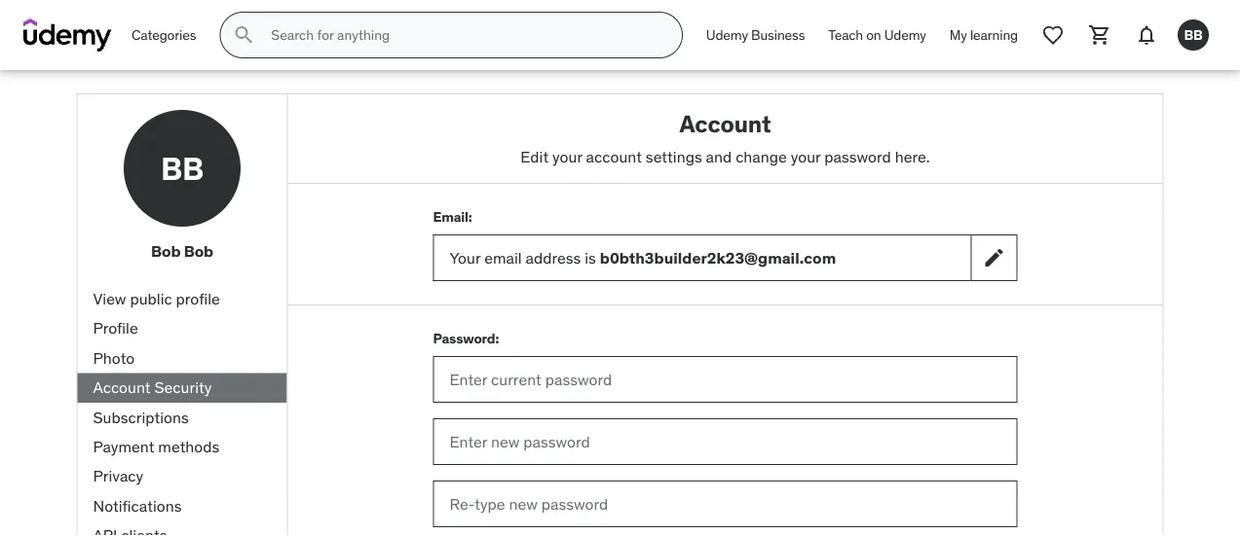 Task type: describe. For each thing, give the bounding box(es) containing it.
1 udemy from the left
[[706, 26, 748, 44]]

account security link
[[77, 374, 287, 403]]

bb link
[[1170, 12, 1217, 58]]

categories
[[132, 26, 196, 44]]

subscriptions
[[93, 408, 189, 428]]

2 your from the left
[[791, 146, 821, 166]]

shopping cart with 0 items image
[[1088, 23, 1112, 47]]

edit email image
[[983, 247, 1006, 270]]

photo
[[93, 348, 135, 368]]

profile
[[93, 319, 138, 339]]

settings
[[646, 146, 702, 166]]

email
[[484, 248, 522, 268]]

public
[[130, 289, 172, 309]]

photo link
[[77, 344, 287, 374]]

payment
[[93, 437, 154, 457]]

view public profile profile photo account security subscriptions payment methods privacy notifications
[[93, 289, 220, 516]]

notifications link
[[77, 492, 287, 522]]

privacy link
[[77, 462, 287, 492]]

my
[[950, 26, 967, 44]]

teach
[[829, 26, 863, 44]]

my learning link
[[938, 12, 1030, 58]]

view
[[93, 289, 126, 309]]

profile
[[176, 289, 220, 309]]

1 your from the left
[[553, 146, 582, 166]]

2 udemy from the left
[[884, 26, 926, 44]]

b0bth3builder2k23@gmail.com
[[600, 248, 836, 268]]

submit search image
[[232, 23, 256, 47]]

edit
[[521, 146, 549, 166]]

udemy business
[[706, 26, 805, 44]]

notifications
[[93, 496, 182, 516]]

password:
[[433, 330, 499, 348]]

bob bob
[[151, 242, 213, 262]]

address
[[526, 248, 581, 268]]

and
[[706, 146, 732, 166]]

notifications image
[[1135, 23, 1159, 47]]

udemy image
[[23, 19, 112, 52]]

udemy business link
[[695, 12, 817, 58]]

view public profile link
[[77, 285, 287, 314]]



Task type: vqa. For each thing, say whether or not it's contained in the screenshot.
Password:
yes



Task type: locate. For each thing, give the bounding box(es) containing it.
account inside account edit your account settings and change your password here.
[[680, 109, 771, 138]]

my learning
[[950, 26, 1018, 44]]

bb inside 'link'
[[1184, 26, 1203, 43]]

0 vertical spatial bb
[[1184, 26, 1203, 43]]

here.
[[895, 146, 930, 166]]

wishlist image
[[1042, 23, 1065, 47]]

udemy right on
[[884, 26, 926, 44]]

your right edit
[[553, 146, 582, 166]]

on
[[866, 26, 881, 44]]

bb up bob bob
[[161, 149, 204, 188]]

your right 'change'
[[791, 146, 821, 166]]

1 vertical spatial account
[[93, 378, 151, 398]]

profile link
[[77, 314, 287, 344]]

your email address is b0bth3builder2k23@gmail.com
[[450, 248, 836, 268]]

your
[[450, 248, 481, 268]]

udemy left business
[[706, 26, 748, 44]]

0 horizontal spatial account
[[93, 378, 151, 398]]

account
[[680, 109, 771, 138], [93, 378, 151, 398]]

teach on udemy
[[829, 26, 926, 44]]

1 horizontal spatial your
[[791, 146, 821, 166]]

0 horizontal spatial udemy
[[706, 26, 748, 44]]

password
[[825, 146, 891, 166]]

account edit your account settings and change your password here.
[[521, 109, 930, 166]]

change
[[736, 146, 787, 166]]

security
[[154, 378, 212, 398]]

0 vertical spatial account
[[680, 109, 771, 138]]

bb right notifications 'image'
[[1184, 26, 1203, 43]]

email:
[[433, 208, 472, 226]]

bob
[[151, 242, 181, 262], [184, 242, 213, 262]]

methods
[[158, 437, 220, 457]]

1 horizontal spatial account
[[680, 109, 771, 138]]

privacy
[[93, 467, 143, 487]]

account up and
[[680, 109, 771, 138]]

1 horizontal spatial bb
[[1184, 26, 1203, 43]]

0 horizontal spatial bb
[[161, 149, 204, 188]]

1 horizontal spatial udemy
[[884, 26, 926, 44]]

account down photo
[[93, 378, 151, 398]]

bob up public
[[151, 242, 181, 262]]

your
[[553, 146, 582, 166], [791, 146, 821, 166]]

0 horizontal spatial your
[[553, 146, 582, 166]]

0 horizontal spatial bob
[[151, 242, 181, 262]]

bb
[[1184, 26, 1203, 43], [161, 149, 204, 188]]

learning
[[970, 26, 1018, 44]]

udemy
[[706, 26, 748, 44], [884, 26, 926, 44]]

Password: password field
[[433, 357, 1018, 404]]

1 bob from the left
[[151, 242, 181, 262]]

account inside view public profile profile photo account security subscriptions payment methods privacy notifications
[[93, 378, 151, 398]]

Re-type new password password field
[[433, 482, 1018, 528]]

teach on udemy link
[[817, 12, 938, 58]]

categories button
[[120, 12, 208, 58]]

business
[[751, 26, 805, 44]]

payment methods link
[[77, 433, 287, 462]]

1 horizontal spatial bob
[[184, 242, 213, 262]]

account
[[586, 146, 642, 166]]

Enter new password password field
[[433, 419, 1018, 466]]

2 bob from the left
[[184, 242, 213, 262]]

bob up profile
[[184, 242, 213, 262]]

1 vertical spatial bb
[[161, 149, 204, 188]]

Search for anything text field
[[267, 19, 659, 52]]

subscriptions link
[[77, 403, 287, 433]]

is
[[585, 248, 596, 268]]



